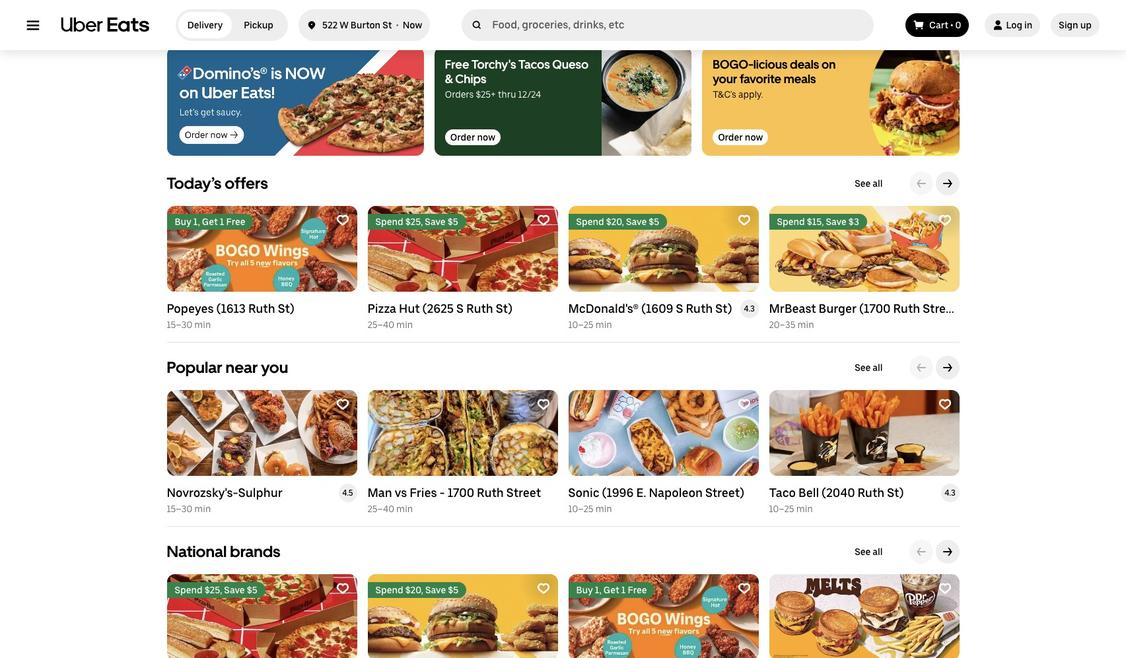 Task type: locate. For each thing, give the bounding box(es) containing it.
0 vertical spatial see all
[[855, 179, 883, 189]]

1 order from the left
[[451, 132, 475, 143]]

3 see from the top
[[855, 547, 871, 558]]

2 see from the top
[[855, 363, 871, 374]]

see all link for national brands
[[855, 547, 883, 558]]

overall
[[598, 14, 626, 24]]

today's offers link
[[167, 173, 268, 195]]

1 previous image from the top
[[916, 179, 927, 189]]

near
[[226, 358, 258, 378]]

1 horizontal spatial order now
[[718, 132, 763, 143]]

deals
[[790, 57, 820, 71]]

tacos
[[519, 57, 550, 71]]

30
[[443, 14, 454, 24]]

1 now from the left
[[477, 132, 496, 143]]

delivery
[[188, 20, 223, 30]]

order down t&c's
[[718, 132, 743, 143]]

•
[[396, 20, 399, 30], [951, 20, 954, 30]]

2 all from the top
[[873, 363, 883, 374]]

1 vertical spatial previous image
[[916, 363, 927, 374]]

0 vertical spatial see
[[855, 179, 871, 189]]

1 vertical spatial see all
[[855, 363, 883, 374]]

1 see all from the top
[[855, 179, 883, 189]]

now
[[477, 132, 496, 143], [745, 132, 763, 143]]

see all for today's offers
[[855, 179, 883, 189]]

1 horizontal spatial order
[[718, 132, 743, 143]]

order down the orders
[[451, 132, 475, 143]]

next image
[[943, 179, 953, 189], [943, 363, 953, 374]]

0 vertical spatial next image
[[943, 179, 953, 189]]

1 vertical spatial see
[[855, 363, 871, 374]]

1 horizontal spatial now
[[745, 132, 763, 143]]

Food, groceries, drinks, etc text field
[[492, 19, 869, 32]]

2 next image from the top
[[943, 363, 953, 374]]

2 vertical spatial see all link
[[855, 547, 883, 558]]

see all for popular near you
[[855, 363, 883, 374]]

brands
[[230, 543, 281, 562]]

Under 30 mins checkbox
[[406, 7, 485, 31]]

see all
[[855, 179, 883, 189], [855, 363, 883, 374], [855, 547, 883, 558]]

2 vertical spatial previous image
[[916, 547, 927, 558]]

uber eats home image
[[61, 17, 149, 33]]

orders
[[445, 89, 474, 100]]

order
[[451, 132, 475, 143], [718, 132, 743, 143]]

1 see all link from the top
[[855, 179, 883, 189]]

0 horizontal spatial order now
[[451, 132, 496, 143]]

up
[[1081, 20, 1092, 30]]

1 vertical spatial next image
[[943, 363, 953, 374]]

add to favorites image
[[537, 214, 550, 228], [738, 214, 751, 228], [939, 214, 952, 228], [336, 399, 349, 412], [738, 583, 751, 596]]

all for popular near you
[[873, 363, 883, 374]]

• left 0
[[951, 20, 954, 30]]

2 now from the left
[[745, 132, 763, 143]]

0 horizontal spatial order
[[451, 132, 475, 143]]

thru
[[498, 89, 516, 100]]

sign up link
[[1052, 13, 1100, 37]]

see for today's offers
[[855, 179, 871, 189]]

0 horizontal spatial •
[[396, 20, 399, 30]]

order now for chips
[[451, 132, 496, 143]]

1 order now from the left
[[451, 132, 496, 143]]

12/24
[[518, 89, 541, 100]]

none checkbox containing best overall
[[554, 7, 634, 31]]

2 order from the left
[[718, 132, 743, 143]]

1 horizontal spatial •
[[951, 20, 954, 30]]

previous image for popular near you
[[916, 363, 927, 374]]

medal image
[[562, 15, 571, 24]]

1 next image from the top
[[943, 179, 953, 189]]

queso
[[553, 57, 589, 71]]

now for orders
[[477, 132, 496, 143]]

2 see all link from the top
[[855, 363, 883, 374]]

button group group
[[167, 7, 767, 31]]

3 see all from the top
[[855, 547, 883, 558]]

0 vertical spatial previous image
[[916, 179, 927, 189]]

1 • from the left
[[396, 20, 399, 30]]

1 all from the top
[[873, 179, 883, 189]]

3 previous image from the top
[[916, 547, 927, 558]]

2 order now from the left
[[718, 132, 763, 143]]

all for today's offers
[[873, 179, 883, 189]]

mins
[[456, 14, 477, 24]]

order now
[[451, 132, 496, 143], [718, 132, 763, 143]]

add to favorites image
[[336, 214, 349, 228], [537, 399, 550, 412], [738, 399, 751, 412], [939, 399, 952, 412], [336, 583, 349, 596], [537, 583, 550, 596], [939, 583, 952, 596]]

3 see all link from the top
[[855, 547, 883, 558]]

w
[[340, 20, 349, 30]]

previous image
[[916, 179, 927, 189], [916, 363, 927, 374], [916, 547, 927, 558]]

order now down apply.
[[718, 132, 763, 143]]

522 w burton st • now
[[323, 20, 422, 30]]

0 vertical spatial all
[[873, 179, 883, 189]]

order for favorite
[[718, 132, 743, 143]]

2 see all from the top
[[855, 363, 883, 374]]

next image for today's offers
[[943, 179, 953, 189]]

• right the st
[[396, 20, 399, 30]]

under
[[414, 14, 441, 24]]

1 see from the top
[[855, 179, 871, 189]]

best
[[576, 14, 596, 24]]

cart
[[930, 20, 949, 30]]

on
[[822, 57, 836, 71]]

&
[[445, 72, 453, 86]]

best overall
[[576, 14, 626, 24]]

none checkbox medal
[[554, 7, 634, 31]]

now
[[403, 20, 422, 30]]

you
[[261, 358, 288, 378]]

3 all from the top
[[873, 547, 883, 558]]

sign up
[[1060, 20, 1092, 30]]

previous image for national brands
[[916, 547, 927, 558]]

t&c's
[[713, 89, 737, 100]]

see for national brands
[[855, 547, 871, 558]]

1 vertical spatial all
[[873, 363, 883, 374]]

see all link
[[855, 179, 883, 189], [855, 363, 883, 374], [855, 547, 883, 558]]

sign
[[1060, 20, 1079, 30]]

None checkbox
[[170, 7, 251, 31], [259, 7, 317, 31], [325, 7, 398, 31], [554, 7, 634, 31], [642, 7, 705, 31], [170, 7, 251, 31], [325, 7, 398, 31], [642, 7, 705, 31]]

apply.
[[739, 89, 764, 100]]

order now down $25+
[[451, 132, 496, 143]]

now down apply.
[[745, 132, 763, 143]]

Chevron down small checkbox
[[493, 7, 546, 31]]

2 vertical spatial all
[[873, 547, 883, 558]]

none checkbox containing offers
[[259, 7, 317, 31]]

2 previous image from the top
[[916, 363, 927, 374]]

national brands link
[[167, 542, 281, 563]]

licious
[[754, 57, 788, 71]]

see
[[855, 179, 871, 189], [855, 363, 871, 374], [855, 547, 871, 558]]

pickup
[[244, 20, 273, 30]]

now down $25+
[[477, 132, 496, 143]]

1 vertical spatial see all link
[[855, 363, 883, 374]]

2 vertical spatial see
[[855, 547, 871, 558]]

0 horizontal spatial now
[[477, 132, 496, 143]]

bogo-
[[713, 57, 754, 71]]

0 vertical spatial see all link
[[855, 179, 883, 189]]

free torchy's tacos queso & chips orders $25+ thru 12/24
[[445, 57, 589, 100]]

None checkbox
[[712, 7, 761, 31]]

popular near you link
[[167, 358, 288, 379]]

2 vertical spatial see all
[[855, 547, 883, 558]]

all
[[873, 179, 883, 189], [873, 363, 883, 374], [873, 547, 883, 558]]

today's
[[167, 174, 222, 193]]



Task type: vqa. For each thing, say whether or not it's contained in the screenshot.
leftmost Items
no



Task type: describe. For each thing, give the bounding box(es) containing it.
cart • 0
[[930, 20, 962, 30]]

main navigation menu image
[[26, 19, 40, 32]]

deliver to image
[[307, 17, 317, 33]]

bogo-licious deals on your favorite meals t&c's apply.
[[713, 57, 836, 100]]

popular
[[167, 358, 223, 378]]

see all link for popular near you
[[855, 363, 883, 374]]

burton
[[351, 20, 381, 30]]

offers
[[225, 174, 268, 193]]

meals
[[784, 72, 817, 86]]

chips
[[455, 72, 487, 86]]

Pickup radio
[[232, 12, 286, 38]]

$25+
[[476, 89, 496, 100]]

order now for favorite
[[718, 132, 763, 143]]

log in
[[1007, 20, 1033, 30]]

st
[[383, 20, 392, 30]]

today's offers
[[167, 174, 268, 193]]

chevron down small image
[[381, 15, 390, 24]]

national brands
[[167, 543, 281, 562]]

star image
[[333, 15, 342, 24]]

2 • from the left
[[951, 20, 954, 30]]

next image for popular near you
[[943, 363, 953, 374]]

tag image
[[267, 15, 276, 24]]

next image
[[943, 547, 953, 558]]

522
[[323, 20, 338, 30]]

order for chips
[[451, 132, 475, 143]]

log in link
[[986, 13, 1041, 37]]

chevron down small image
[[529, 15, 538, 24]]

0
[[956, 20, 962, 30]]

see all for national brands
[[855, 547, 883, 558]]

previous image for today's offers
[[916, 179, 927, 189]]

free
[[445, 57, 470, 71]]

popular near you
[[167, 358, 288, 378]]

national
[[167, 543, 227, 562]]

your
[[713, 72, 738, 86]]

torchy's
[[472, 57, 516, 71]]

see all link for today's offers
[[855, 179, 883, 189]]

in
[[1025, 20, 1033, 30]]

see for popular near you
[[855, 363, 871, 374]]

favorite
[[740, 72, 782, 86]]

log
[[1007, 20, 1023, 30]]

now for meals
[[745, 132, 763, 143]]

none checkbox tag
[[259, 7, 317, 31]]

all for national brands
[[873, 547, 883, 558]]

offers
[[281, 14, 309, 24]]

Delivery radio
[[178, 12, 232, 38]]

under 30 mins
[[414, 14, 477, 24]]



